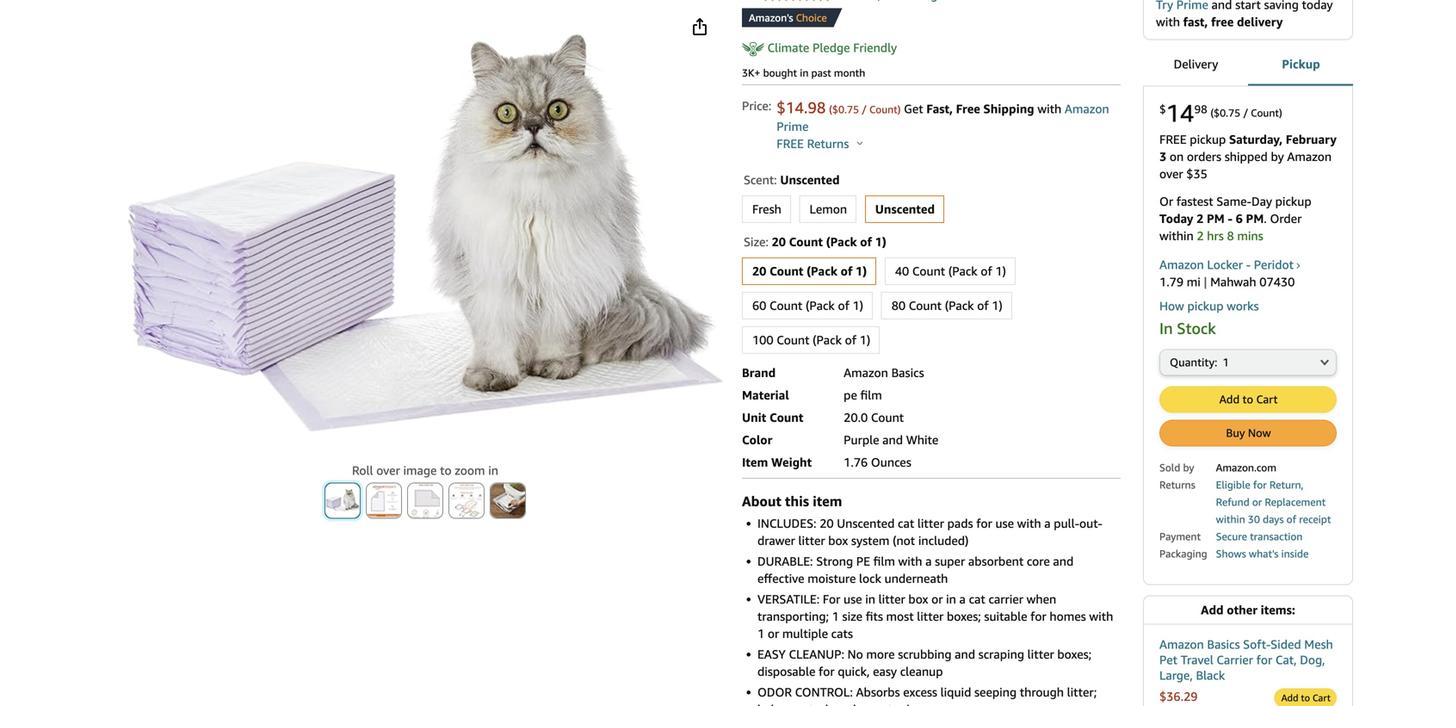 Task type: describe. For each thing, give the bounding box(es) containing it.
payment
[[1160, 530, 1202, 542]]

pads
[[948, 516, 974, 531]]

1) for 60 count (pack of 1)
[[853, 298, 864, 313]]

pickup for how pickup works in stock
[[1188, 299, 1224, 313]]

friendly
[[854, 40, 898, 55]]

1 horizontal spatial or
[[932, 592, 943, 606]]

core
[[1027, 554, 1051, 568]]

how pickup works link
[[1160, 299, 1260, 313]]

(pack for 100 count (pack of 1)
[[813, 333, 842, 347]]

fresh button
[[743, 196, 791, 222]]

or fastest same-day pickup today 2 pm - 6 pm
[[1160, 194, 1312, 225]]

1 vertical spatial box
[[909, 592, 929, 606]]

to for the top add to cart submit
[[1243, 393, 1254, 406]]

amazon's
[[749, 12, 794, 24]]

0 vertical spatial film
[[861, 388, 883, 402]]

size: 20 count (pack of 1)
[[744, 235, 887, 249]]

1) down unscented button
[[876, 235, 887, 249]]

system
[[852, 534, 890, 548]]

80 count (pack of 1) button
[[883, 293, 1012, 319]]

(pack for 20 count (pack of 1)
[[807, 264, 838, 278]]

$0.75 inside $ 14 98 ( $0.75 / count)
[[1215, 107, 1241, 119]]

basics for amazon basics soft-sided mesh pet travel carrier for cat, dog, large, black
[[1208, 637, 1241, 651]]

100
[[753, 333, 774, 347]]

count) inside $ 14 98 ( $0.75 / count)
[[1252, 107, 1283, 119]]

includes:
[[758, 516, 817, 531]]

basics for amazon basics
[[892, 366, 925, 380]]

$35
[[1187, 166, 1208, 181]]

of inside eligible for return, refund or replacement within 30 days of receipt payment
[[1287, 513, 1297, 525]]

amazon prime link
[[777, 102, 1110, 133]]

transporting;
[[758, 609, 829, 624]]

2 vertical spatial a
[[960, 592, 966, 606]]

eligible
[[1217, 479, 1251, 491]]

mins
[[1238, 229, 1264, 243]]

. order within
[[1160, 211, 1303, 243]]

odor
[[758, 685, 792, 699]]

20 inside about this item includes: 20 unscented cat litter pads for use with a pull-out- drawer litter box system (not included) durable: strong pe film with a super absorbent core and effective moisture lock underneath versatile: for use in litter box or in a cat carrier when transporting; 1 size fits most litter boxes; suitable for homes with 1 or multiple cats easy cleanup: no more scrubbing and scraping litter boxes; disposable for quick, easy cleanup odor control: absorbs excess liquid seeping through litter; helps control unpleasant odors
[[820, 516, 834, 531]]

1 horizontal spatial 20
[[772, 235, 786, 249]]

|
[[1205, 275, 1208, 289]]

by inside on orders shipped by amazon over $35
[[1272, 149, 1285, 163]]

with up underneath
[[899, 554, 923, 568]]

dog,
[[1301, 653, 1326, 667]]

count for 20.0 count
[[872, 410, 905, 425]]

works
[[1227, 299, 1260, 313]]

in right zoom
[[489, 463, 499, 477]]

(pack for 80 count (pack of 1)
[[945, 298, 975, 313]]

eligible for return, refund or replacement within 30 days of receipt payment
[[1160, 479, 1332, 542]]

cleanup
[[901, 664, 944, 679]]

stock
[[1178, 319, 1217, 337]]

for inside eligible for return, refund or replacement within 30 days of receipt payment
[[1254, 479, 1268, 491]]

with left the pull-
[[1018, 516, 1042, 531]]

(pack down "lemon" button
[[827, 235, 858, 249]]

same-
[[1217, 194, 1252, 208]]

count for 100 count (pack of 1)
[[777, 333, 810, 347]]

1 pm from the left
[[1207, 211, 1225, 225]]

litter up through
[[1028, 647, 1055, 661]]

buy
[[1227, 426, 1246, 439]]

delivery
[[1238, 14, 1284, 29]]

option group for size: 20 count (pack of 1)
[[737, 254, 1121, 357]]

disposable
[[758, 664, 816, 679]]

free pickup
[[1160, 132, 1230, 146]]

( inside $14.98 ( $0.75 / count)
[[830, 103, 833, 115]]

for down cleanup:
[[819, 664, 835, 679]]

color
[[742, 433, 773, 447]]

1.76
[[844, 455, 868, 469]]

amazon.com returns
[[1160, 461, 1277, 491]]

fast, free delivery
[[1184, 14, 1284, 29]]

1) for 40 count (pack of 1)
[[996, 264, 1007, 278]]

(not
[[893, 534, 916, 548]]

cleanup:
[[789, 647, 845, 661]]

pet
[[1160, 653, 1178, 667]]

cats
[[832, 627, 853, 641]]

80 count (pack of 1)
[[892, 298, 1003, 313]]

count for 60 count (pack of 1)
[[770, 298, 803, 313]]

0 vertical spatial unscented
[[781, 173, 840, 187]]

amazon for amazon locker - peridot 1.79 mi | mahwah 07430
[[1160, 257, 1205, 272]]

delivery link
[[1144, 42, 1249, 87]]

1 horizontal spatial add to cart
[[1282, 692, 1332, 704]]

and up 'ounces'
[[883, 433, 904, 447]]

and right the core
[[1054, 554, 1074, 568]]

unpleasant
[[832, 702, 893, 706]]

0 vertical spatial 1
[[1223, 356, 1230, 369]]

days
[[1264, 513, 1285, 525]]

price:
[[742, 99, 772, 113]]

prime
[[777, 119, 809, 133]]

in up fits
[[866, 592, 876, 606]]

quantity: 1
[[1171, 356, 1230, 369]]

$0.75 inside $14.98 ( $0.75 / count)
[[833, 103, 860, 115]]

travel
[[1181, 653, 1214, 667]]

2 vertical spatial add
[[1282, 692, 1299, 704]]

with right "homes" on the right of the page
[[1090, 609, 1114, 624]]

98
[[1195, 103, 1208, 116]]

0 vertical spatial add to cart submit
[[1161, 387, 1337, 412]]

pickup inside or fastest same-day pickup today 2 pm - 6 pm
[[1276, 194, 1312, 208]]

add other items:
[[1202, 603, 1296, 617]]

weight
[[772, 455, 812, 469]]

free for free pickup
[[1160, 132, 1187, 146]]

2 inside or fastest same-day pickup today 2 pm - 6 pm
[[1197, 211, 1204, 225]]

of for 80 count (pack of 1)
[[978, 298, 989, 313]]

climate pledge friendly
[[768, 40, 898, 55]]

pickup for free pickup
[[1191, 132, 1227, 146]]

count for 80 count (pack of 1)
[[909, 298, 942, 313]]

order
[[1271, 211, 1303, 225]]

20 inside button
[[753, 264, 767, 278]]

$14.98 ( $0.75 / count)
[[777, 98, 901, 117]]

start
[[1236, 0, 1262, 11]]

free returns
[[777, 136, 853, 151]]

of for 100 count (pack of 1)
[[845, 333, 857, 347]]

2 vertical spatial or
[[768, 627, 780, 641]]

amazon for amazon basics
[[844, 366, 889, 380]]

most
[[887, 609, 914, 624]]

return,
[[1270, 479, 1304, 491]]

hrs
[[1208, 229, 1225, 243]]

1 vertical spatial 1
[[833, 609, 840, 624]]

14
[[1167, 98, 1195, 127]]

amazon locker - peridot 1.79 mi | mahwah 07430
[[1160, 257, 1296, 289]]

8
[[1228, 229, 1235, 243]]

climate pledge friendly image
[[742, 41, 765, 57]]

climate pledge friendly link
[[742, 40, 898, 57]]

0 horizontal spatial by
[[1184, 461, 1195, 474]]

1 vertical spatial cat
[[969, 592, 986, 606]]

30
[[1249, 513, 1261, 525]]

easy
[[758, 647, 786, 661]]

amazon for amazon prime
[[1065, 102, 1110, 116]]

1 vertical spatial over
[[377, 463, 400, 477]]

free returns button
[[777, 135, 863, 152]]

versatile:
[[758, 592, 820, 606]]

2 horizontal spatial a
[[1045, 516, 1051, 531]]

0 horizontal spatial use
[[844, 592, 863, 606]]

60 count (pack of 1)
[[753, 298, 864, 313]]

scent:
[[744, 173, 777, 187]]

litter up included)
[[918, 516, 945, 531]]

20 count (pack of 1)
[[753, 264, 867, 278]]

1 vertical spatial cart
[[1313, 692, 1332, 704]]

shows
[[1217, 548, 1247, 560]]

transaction
[[1251, 530, 1303, 542]]

super
[[936, 554, 966, 568]]

sold
[[1160, 461, 1181, 474]]

in
[[1160, 319, 1174, 337]]

popover image
[[857, 141, 863, 145]]

scrubbing
[[899, 647, 952, 661]]

100 count (pack of 1) button
[[743, 327, 880, 353]]

within inside . order within
[[1160, 229, 1194, 243]]

get
[[905, 102, 924, 116]]

buy now
[[1227, 426, 1272, 439]]

unit count
[[742, 410, 804, 425]]

60 count (pack of 1) button
[[743, 293, 873, 319]]

tab list containing delivery
[[1144, 42, 1354, 87]]

amazon for amazon basics soft-sided mesh pet travel carrier for cat, dog, large, black
[[1160, 637, 1205, 651]]

for
[[823, 592, 841, 606]]

free for free returns
[[777, 136, 804, 151]]

control
[[790, 702, 829, 706]]

1.76 ounces
[[844, 455, 912, 469]]



Task type: locate. For each thing, give the bounding box(es) containing it.
add to cart submit up the buy now
[[1161, 387, 1337, 412]]

shipping
[[984, 102, 1035, 116]]

a up underneath
[[926, 554, 932, 568]]

cart down dog,
[[1313, 692, 1332, 704]]

0 vertical spatial returns
[[808, 136, 850, 151]]

box
[[829, 534, 849, 548], [909, 592, 929, 606]]

0 horizontal spatial pm
[[1207, 211, 1225, 225]]

choice
[[796, 12, 827, 24]]

1 vertical spatial to
[[440, 463, 452, 477]]

by
[[1272, 149, 1285, 163], [1184, 461, 1195, 474]]

amazon inside on orders shipped by amazon over $35
[[1288, 149, 1333, 163]]

1 vertical spatial 20
[[753, 264, 767, 278]]

dropdown image
[[1321, 359, 1330, 365]]

secure
[[1217, 530, 1248, 542]]

$0.75 up popover icon
[[833, 103, 860, 115]]

litter down includes: on the bottom of the page
[[799, 534, 826, 548]]

size
[[843, 609, 863, 624]]

count for 20 count (pack of 1)
[[770, 264, 804, 278]]

3k+
[[742, 67, 761, 79]]

1 horizontal spatial returns
[[1160, 479, 1196, 491]]

to left zoom
[[440, 463, 452, 477]]

count up 60 count (pack of 1) button
[[770, 264, 804, 278]]

pickup
[[1191, 132, 1227, 146], [1276, 194, 1312, 208], [1188, 299, 1224, 313]]

0 vertical spatial add
[[1220, 393, 1240, 406]]

1 vertical spatial use
[[844, 592, 863, 606]]

1 vertical spatial add to cart submit
[[1276, 689, 1337, 706]]

2 horizontal spatial 20
[[820, 516, 834, 531]]

or
[[1160, 194, 1174, 208]]

unscented button
[[866, 196, 944, 222]]

1 horizontal spatial boxes;
[[1058, 647, 1092, 661]]

0 vertical spatial boxes;
[[947, 609, 982, 624]]

unscented inside about this item includes: 20 unscented cat litter pads for use with a pull-out- drawer litter box system (not included) durable: strong pe film with a super absorbent core and effective moisture lock underneath versatile: for use in litter box or in a cat carrier when transporting; 1 size fits most litter boxes; suitable for homes with 1 or multiple cats easy cleanup: no more scrubbing and scraping litter boxes; disposable for quick, easy cleanup odor control: absorbs excess liquid seeping through litter; helps control unpleasant odors
[[837, 516, 895, 531]]

and up free at the top right of the page
[[1212, 0, 1233, 11]]

2 vertical spatial unscented
[[837, 516, 895, 531]]

free inside button
[[777, 136, 804, 151]]

0 vertical spatial cat
[[898, 516, 915, 531]]

count inside button
[[770, 298, 803, 313]]

- left 6
[[1229, 211, 1233, 225]]

mesh
[[1305, 637, 1334, 651]]

1 vertical spatial a
[[926, 554, 932, 568]]

2 left hrs
[[1198, 229, 1205, 243]]

for down when
[[1031, 609, 1047, 624]]

40
[[896, 264, 910, 278]]

pickup inside how pickup works in stock
[[1188, 299, 1224, 313]]

1 up easy
[[758, 627, 765, 641]]

2 horizontal spatial to
[[1302, 692, 1311, 704]]

quantity:
[[1171, 356, 1218, 369]]

returns for free returns
[[808, 136, 850, 151]]

1 horizontal spatial by
[[1272, 149, 1285, 163]]

1 horizontal spatial to
[[1243, 393, 1254, 406]]

ounces
[[872, 455, 912, 469]]

1 right quantity: in the bottom of the page
[[1223, 356, 1230, 369]]

for down soft-
[[1257, 653, 1273, 667]]

count up 20 count (pack of 1)
[[790, 235, 823, 249]]

by down saturday,
[[1272, 149, 1285, 163]]

absorbs
[[857, 685, 901, 699]]

in down super
[[947, 592, 957, 606]]

pm up hrs
[[1207, 211, 1225, 225]]

1 horizontal spatial count)
[[1252, 107, 1283, 119]]

1 horizontal spatial pm
[[1247, 211, 1265, 225]]

pickup link
[[1249, 42, 1354, 87]]

0 vertical spatial use
[[996, 516, 1015, 531]]

count) inside $14.98 ( $0.75 / count)
[[870, 103, 901, 115]]

receipt
[[1300, 513, 1332, 525]]

of down size: 20 count (pack of 1) at the right top
[[841, 264, 853, 278]]

fresh
[[753, 202, 782, 216]]

0 horizontal spatial free
[[777, 136, 804, 151]]

free down prime
[[777, 136, 804, 151]]

pickup up orders
[[1191, 132, 1227, 146]]

2 vertical spatial 20
[[820, 516, 834, 531]]

option group containing 20 count (pack of 1)
[[737, 254, 1121, 357]]

unscented up "lemon" button
[[781, 173, 840, 187]]

count) up saturday,
[[1252, 107, 1283, 119]]

1 vertical spatial or
[[932, 592, 943, 606]]

more
[[867, 647, 895, 661]]

- inside amazon locker - peridot 1.79 mi | mahwah 07430
[[1247, 257, 1252, 272]]

of down replacement
[[1287, 513, 1297, 525]]

$ 14 98 ( $0.75 / count)
[[1160, 98, 1283, 127]]

(
[[830, 103, 833, 115], [1211, 107, 1215, 119]]

1 vertical spatial film
[[874, 554, 896, 568]]

cart up now
[[1257, 393, 1279, 406]]

climate
[[768, 40, 810, 55]]

amazon left $
[[1065, 102, 1110, 116]]

count down material
[[770, 410, 804, 425]]

secure transaction packaging shows what's inside
[[1160, 530, 1309, 560]]

within inside eligible for return, refund or replacement within 30 days of receipt payment
[[1217, 513, 1246, 525]]

1 vertical spatial add
[[1202, 603, 1224, 617]]

add to cart up the buy now
[[1220, 393, 1279, 406]]

with inside and start saving today with
[[1157, 14, 1181, 29]]

count right 80
[[909, 298, 942, 313]]

add down cat,
[[1282, 692, 1299, 704]]

1 vertical spatial -
[[1247, 257, 1252, 272]]

boxes; down "homes" on the right of the page
[[1058, 647, 1092, 661]]

1) inside button
[[853, 298, 864, 313]]

3k+ bought in past month
[[742, 67, 866, 79]]

-
[[1229, 211, 1233, 225], [1247, 257, 1252, 272]]

0 horizontal spatial returns
[[808, 136, 850, 151]]

fast,
[[1184, 14, 1209, 29]]

a down super
[[960, 592, 966, 606]]

2 down the "fastest"
[[1197, 211, 1204, 225]]

sided
[[1271, 637, 1302, 651]]

0 horizontal spatial a
[[926, 554, 932, 568]]

(pack inside button
[[806, 298, 835, 313]]

shows what's inside button
[[1217, 546, 1309, 560]]

None submit
[[326, 483, 360, 518], [367, 483, 401, 518], [408, 483, 443, 518], [450, 483, 484, 518], [491, 483, 525, 518], [326, 483, 360, 518], [367, 483, 401, 518], [408, 483, 443, 518], [450, 483, 484, 518], [491, 483, 525, 518]]

to for bottommost add to cart submit
[[1302, 692, 1311, 704]]

amazon up "pet"
[[1160, 637, 1205, 651]]

2 pm from the left
[[1247, 211, 1265, 225]]

litter up most at the bottom
[[879, 592, 906, 606]]

0 horizontal spatial over
[[377, 463, 400, 477]]

what's
[[1250, 548, 1279, 560]]

basics up 20.0 count
[[892, 366, 925, 380]]

2 horizontal spatial or
[[1253, 496, 1263, 508]]

40 count (pack of 1) button
[[886, 258, 1015, 284]]

boxes; left suitable
[[947, 609, 982, 624]]

1 vertical spatial returns
[[1160, 479, 1196, 491]]

Add to Cart submit
[[1161, 387, 1337, 412], [1276, 689, 1337, 706]]

(pack up 80 count (pack of 1)
[[949, 264, 978, 278]]

of down unscented button
[[861, 235, 873, 249]]

on orders shipped by amazon over $35
[[1160, 149, 1333, 181]]

count right 100
[[777, 333, 810, 347]]

( right $14.98
[[830, 103, 833, 115]]

1) left 40
[[856, 264, 867, 278]]

and inside and start saving today with
[[1212, 0, 1233, 11]]

count up the "purple and white"
[[872, 410, 905, 425]]

get fast, free shipping with
[[905, 102, 1065, 116]]

20.0
[[844, 410, 868, 425]]

0 horizontal spatial $0.75
[[833, 103, 860, 115]]

mi
[[1188, 275, 1201, 289]]

0 vertical spatial box
[[829, 534, 849, 548]]

1 vertical spatial pickup
[[1276, 194, 1312, 208]]

within down today
[[1160, 229, 1194, 243]]

1 horizontal spatial $0.75
[[1215, 107, 1241, 119]]

strong
[[817, 554, 854, 568]]

amazon basics cat pad refills for litter box, unscented - pack of 20, purple and white image
[[127, 33, 723, 432]]

0 vertical spatial 20
[[772, 235, 786, 249]]

of for 40 count (pack of 1)
[[981, 264, 993, 278]]

for right the pads on the bottom right of the page
[[977, 516, 993, 531]]

unit
[[742, 410, 767, 425]]

pledge
[[813, 40, 851, 55]]

1) for 20 count (pack of 1)
[[856, 264, 867, 278]]

item weight
[[742, 455, 812, 469]]

odors
[[896, 702, 927, 706]]

0 horizontal spatial cat
[[898, 516, 915, 531]]

0 vertical spatial to
[[1243, 393, 1254, 406]]

litter right most at the bottom
[[917, 609, 944, 624]]

/ inside $ 14 98 ( $0.75 / count)
[[1244, 107, 1249, 119]]

pickup down |
[[1188, 299, 1224, 313]]

0 vertical spatial 2
[[1197, 211, 1204, 225]]

(pack up 100 count (pack of 1)
[[806, 298, 835, 313]]

1 horizontal spatial within
[[1217, 513, 1246, 525]]

6
[[1237, 211, 1244, 225]]

count)
[[870, 103, 901, 115], [1252, 107, 1283, 119]]

1 horizontal spatial box
[[909, 592, 929, 606]]

1 vertical spatial basics
[[1208, 637, 1241, 651]]

over inside on orders shipped by amazon over $35
[[1160, 166, 1184, 181]]

returns for amazon.com returns
[[1160, 479, 1196, 491]]

of up amazon basics
[[845, 333, 857, 347]]

cat,
[[1276, 653, 1298, 667]]

0 horizontal spatial cart
[[1257, 393, 1279, 406]]

use up absorbent
[[996, 516, 1015, 531]]

$
[[1160, 103, 1167, 116]]

roll over image to zoom in
[[352, 463, 499, 477]]

3
[[1160, 149, 1167, 163]]

of for 20 count (pack of 1)
[[841, 264, 853, 278]]

cat up the "(not"
[[898, 516, 915, 531]]

1 vertical spatial 2
[[1198, 229, 1205, 243]]

0 vertical spatial -
[[1229, 211, 1233, 225]]

amazon inside amazon locker - peridot 1.79 mi | mahwah 07430
[[1160, 257, 1205, 272]]

of inside button
[[838, 298, 850, 313]]

option group
[[737, 192, 1121, 226], [737, 254, 1121, 357]]

count for 40 count (pack of 1)
[[913, 264, 946, 278]]

basics inside amazon basics soft-sided mesh pet travel carrier for cat, dog, large, black
[[1208, 637, 1241, 651]]

amazon inside amazon prime
[[1065, 102, 1110, 116]]

add to cart
[[1220, 393, 1279, 406], [1282, 692, 1332, 704]]

film right pe
[[874, 554, 896, 568]]

1) left 80
[[853, 298, 864, 313]]

1 horizontal spatial over
[[1160, 166, 1184, 181]]

1 horizontal spatial basics
[[1208, 637, 1241, 651]]

white
[[907, 433, 939, 447]]

fast,
[[927, 102, 953, 116]]

soft-
[[1244, 637, 1271, 651]]

2 horizontal spatial 1
[[1223, 356, 1230, 369]]

box down underneath
[[909, 592, 929, 606]]

and left scraping
[[955, 647, 976, 661]]

count
[[790, 235, 823, 249], [770, 264, 804, 278], [913, 264, 946, 278], [770, 298, 803, 313], [909, 298, 942, 313], [777, 333, 810, 347], [770, 410, 804, 425], [872, 410, 905, 425]]

cart
[[1257, 393, 1279, 406], [1313, 692, 1332, 704]]

option group for scent: unscented
[[737, 192, 1121, 226]]

bought
[[764, 67, 798, 79]]

returns inside the amazon.com returns
[[1160, 479, 1196, 491]]

by right sold
[[1184, 461, 1195, 474]]

or up the 30
[[1253, 496, 1263, 508]]

0 vertical spatial a
[[1045, 516, 1051, 531]]

saving
[[1265, 0, 1300, 11]]

0 horizontal spatial (
[[830, 103, 833, 115]]

0 horizontal spatial to
[[440, 463, 452, 477]]

litter
[[918, 516, 945, 531], [799, 534, 826, 548], [879, 592, 906, 606], [917, 609, 944, 624], [1028, 647, 1055, 661]]

(pack for 40 count (pack of 1)
[[949, 264, 978, 278]]

sold by
[[1160, 461, 1195, 474]]

0 vertical spatial basics
[[892, 366, 925, 380]]

amazon's choice
[[749, 12, 827, 24]]

unscented up "system"
[[837, 516, 895, 531]]

(pack for 60 count (pack of 1)
[[806, 298, 835, 313]]

.
[[1265, 211, 1268, 225]]

1 left size
[[833, 609, 840, 624]]

free up on
[[1160, 132, 1187, 146]]

within up secure
[[1217, 513, 1246, 525]]

of up 100 count (pack of 1)
[[838, 298, 850, 313]]

0 horizontal spatial boxes;
[[947, 609, 982, 624]]

0 vertical spatial add to cart
[[1220, 393, 1279, 406]]

0 horizontal spatial within
[[1160, 229, 1194, 243]]

2 vertical spatial to
[[1302, 692, 1311, 704]]

2 vertical spatial pickup
[[1188, 299, 1224, 313]]

0 horizontal spatial add to cart
[[1220, 393, 1279, 406]]

0 horizontal spatial /
[[862, 103, 867, 115]]

1 2 from the top
[[1197, 211, 1204, 225]]

100 count (pack of 1)
[[753, 333, 871, 347]]

peridot
[[1255, 257, 1295, 272]]

free
[[1212, 14, 1235, 29]]

0 horizontal spatial 20
[[753, 264, 767, 278]]

count right 60
[[770, 298, 803, 313]]

0 horizontal spatial box
[[829, 534, 849, 548]]

0 vertical spatial pickup
[[1191, 132, 1227, 146]]

easy
[[873, 664, 898, 679]]

of for 60 count (pack of 1)
[[838, 298, 850, 313]]

1) up amazon basics
[[860, 333, 871, 347]]

add to cart submit down dog,
[[1276, 689, 1337, 706]]

tab list
[[1144, 42, 1354, 87]]

item
[[742, 455, 769, 469]]

0 vertical spatial cart
[[1257, 393, 1279, 406]]

out-
[[1080, 516, 1103, 531]]

amazon basics
[[844, 366, 925, 380]]

1) for 80 count (pack of 1)
[[992, 298, 1003, 313]]

past
[[812, 67, 832, 79]]

Buy Now submit
[[1161, 421, 1337, 446]]

1 horizontal spatial /
[[1244, 107, 1249, 119]]

0 vertical spatial by
[[1272, 149, 1285, 163]]

( inside $ 14 98 ( $0.75 / count)
[[1211, 107, 1215, 119]]

0 vertical spatial or
[[1253, 496, 1263, 508]]

0 horizontal spatial 1
[[758, 627, 765, 641]]

(pack down size: 20 count (pack of 1) at the right top
[[807, 264, 838, 278]]

unscented inside button
[[876, 202, 935, 216]]

/ up saturday,
[[1244, 107, 1249, 119]]

2
[[1197, 211, 1204, 225], [1198, 229, 1205, 243]]

1) up 80 count (pack of 1)
[[996, 264, 1007, 278]]

1) down 40 count (pack of 1)
[[992, 298, 1003, 313]]

or down underneath
[[932, 592, 943, 606]]

pull-
[[1054, 516, 1080, 531]]

1 vertical spatial add to cart
[[1282, 692, 1332, 704]]

amazon locker - peridot link
[[1160, 257, 1302, 272]]

use up size
[[844, 592, 863, 606]]

2 2 from the top
[[1198, 229, 1205, 243]]

$36.29
[[1160, 689, 1198, 704]]

0 vertical spatial over
[[1160, 166, 1184, 181]]

amazon up the pe film
[[844, 366, 889, 380]]

item
[[813, 493, 843, 509]]

now
[[1249, 426, 1272, 439]]

add up buy
[[1220, 393, 1240, 406]]

returns down sold by
[[1160, 479, 1196, 491]]

1 horizontal spatial use
[[996, 516, 1015, 531]]

pe
[[844, 388, 858, 402]]

or up easy
[[768, 627, 780, 641]]

underneath
[[885, 571, 949, 586]]

2 vertical spatial 1
[[758, 627, 765, 641]]

basics up the 'carrier'
[[1208, 637, 1241, 651]]

amazon.com
[[1217, 461, 1277, 474]]

black
[[1197, 669, 1226, 683]]

- up the 'mahwah'
[[1247, 257, 1252, 272]]

2 option group from the top
[[737, 254, 1121, 357]]

count right 40
[[913, 264, 946, 278]]

film right the pe
[[861, 388, 883, 402]]

fastest
[[1177, 194, 1214, 208]]

moisture
[[808, 571, 856, 586]]

1 horizontal spatial free
[[1160, 132, 1187, 146]]

add left other
[[1202, 603, 1224, 617]]

scraping
[[979, 647, 1025, 661]]

20 down "size:"
[[753, 264, 767, 278]]

count for unit count
[[770, 410, 804, 425]]

amazon inside amazon basics soft-sided mesh pet travel carrier for cat, dog, large, black
[[1160, 637, 1205, 651]]

box up strong
[[829, 534, 849, 548]]

1 horizontal spatial -
[[1247, 257, 1252, 272]]

option group containing fresh
[[737, 192, 1121, 226]]

durable:
[[758, 554, 814, 568]]

cat left carrier
[[969, 592, 986, 606]]

amazon down february
[[1288, 149, 1333, 163]]

- inside or fastest same-day pickup today 2 pm - 6 pm
[[1229, 211, 1233, 225]]

returns
[[808, 136, 850, 151], [1160, 479, 1196, 491]]

1 vertical spatial boxes;
[[1058, 647, 1092, 661]]

1 option group from the top
[[737, 192, 1121, 226]]

1 vertical spatial unscented
[[876, 202, 935, 216]]

1) for 100 count (pack of 1)
[[860, 333, 871, 347]]

amazon
[[1065, 102, 1110, 116], [1288, 149, 1333, 163], [1160, 257, 1205, 272], [844, 366, 889, 380], [1160, 637, 1205, 651]]

1 horizontal spatial cart
[[1313, 692, 1332, 704]]

0 vertical spatial within
[[1160, 229, 1194, 243]]

0 horizontal spatial count)
[[870, 103, 901, 115]]

1 horizontal spatial cat
[[969, 592, 986, 606]]

included)
[[919, 534, 969, 548]]

1 horizontal spatial (
[[1211, 107, 1215, 119]]

0 horizontal spatial or
[[768, 627, 780, 641]]

amazon prime
[[777, 102, 1110, 133]]

add to cart down dog,
[[1282, 692, 1332, 704]]

or inside eligible for return, refund or replacement within 30 days of receipt payment
[[1253, 496, 1263, 508]]

pm right 6
[[1247, 211, 1265, 225]]

returns inside button
[[808, 136, 850, 151]]

to up the buy now
[[1243, 393, 1254, 406]]

how pickup works in stock
[[1160, 299, 1260, 337]]

for down amazon.com
[[1254, 479, 1268, 491]]

pickup
[[1283, 57, 1321, 71]]

with right shipping
[[1038, 102, 1062, 116]]

film inside about this item includes: 20 unscented cat litter pads for use with a pull-out- drawer litter box system (not included) durable: strong pe film with a super absorbent core and effective moisture lock underneath versatile: for use in litter box or in a cat carrier when transporting; 1 size fits most litter boxes; suitable for homes with 1 or multiple cats easy cleanup: no more scrubbing and scraping litter boxes; disposable for quick, easy cleanup odor control: absorbs excess liquid seeping through litter; helps control unpleasant odors
[[874, 554, 896, 568]]

for inside amazon basics soft-sided mesh pet travel carrier for cat, dog, large, black
[[1257, 653, 1273, 667]]

1 vertical spatial within
[[1217, 513, 1246, 525]]

in left 'past'
[[800, 67, 809, 79]]

1 horizontal spatial 1
[[833, 609, 840, 624]]

/ inside $14.98 ( $0.75 / count)
[[862, 103, 867, 115]]

amazon up '1.79'
[[1160, 257, 1205, 272]]

0 horizontal spatial basics
[[892, 366, 925, 380]]



Task type: vqa. For each thing, say whether or not it's contained in the screenshot.


